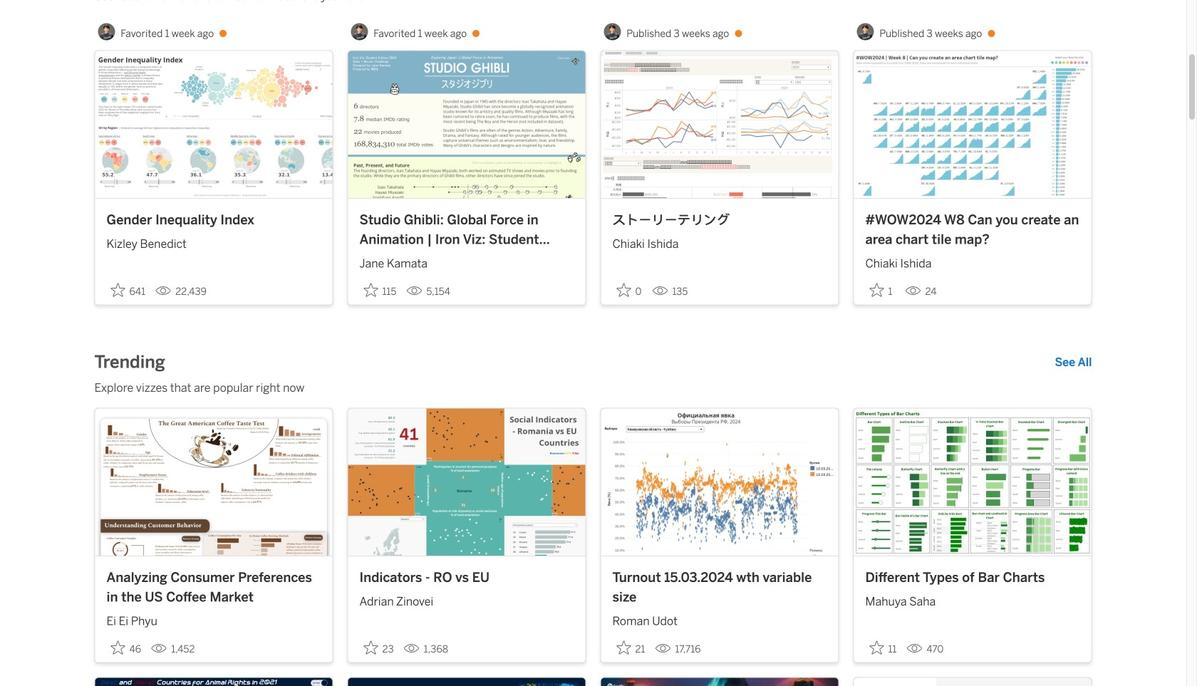 Task type: locate. For each thing, give the bounding box(es) containing it.
add favorite image
[[111, 283, 125, 297], [364, 283, 378, 297], [617, 283, 631, 297], [870, 283, 884, 297], [364, 641, 378, 655]]

1 horizontal spatial add favorite image
[[617, 641, 631, 655]]

2 chiaki ishida image from the left
[[351, 23, 368, 40]]

see all trending element
[[1055, 354, 1093, 371]]

1 horizontal spatial chiaki ishida image
[[857, 23, 874, 40]]

2 horizontal spatial add favorite image
[[870, 641, 884, 655]]

1 add favorite image from the left
[[111, 641, 125, 655]]

add favorite image
[[111, 641, 125, 655], [617, 641, 631, 655], [870, 641, 884, 655]]

chiaki ishida image
[[604, 23, 621, 40], [857, 23, 874, 40]]

1 horizontal spatial chiaki ishida image
[[351, 23, 368, 40]]

0 horizontal spatial add favorite image
[[111, 641, 125, 655]]

1 chiaki ishida image from the left
[[604, 23, 621, 40]]

chiaki ishida image
[[98, 23, 115, 40], [351, 23, 368, 40]]

2 chiaki ishida image from the left
[[857, 23, 874, 40]]

2 add favorite image from the left
[[617, 641, 631, 655]]

0 horizontal spatial chiaki ishida image
[[98, 23, 115, 40]]

workbook thumbnail image
[[95, 51, 333, 198], [348, 51, 586, 198], [601, 51, 839, 198], [854, 51, 1092, 198], [95, 409, 333, 556], [348, 409, 586, 556], [601, 409, 839, 556], [854, 409, 1092, 556]]

Add Favorite button
[[107, 279, 150, 302], [360, 279, 401, 302], [613, 279, 647, 302], [866, 279, 900, 302], [107, 637, 146, 660], [360, 637, 398, 660], [613, 637, 650, 660], [866, 637, 901, 660]]

0 horizontal spatial chiaki ishida image
[[604, 23, 621, 40]]



Task type: describe. For each thing, give the bounding box(es) containing it.
1 chiaki ishida image from the left
[[98, 23, 115, 40]]

3 add favorite image from the left
[[870, 641, 884, 655]]

see recent work and favorites from authors you follow element
[[94, 0, 1093, 5]]

trending heading
[[94, 351, 165, 374]]

explore vizzes that are popular right now element
[[94, 380, 1093, 397]]



Task type: vqa. For each thing, say whether or not it's contained in the screenshot.
1st Chiaki Ishida icon
yes



